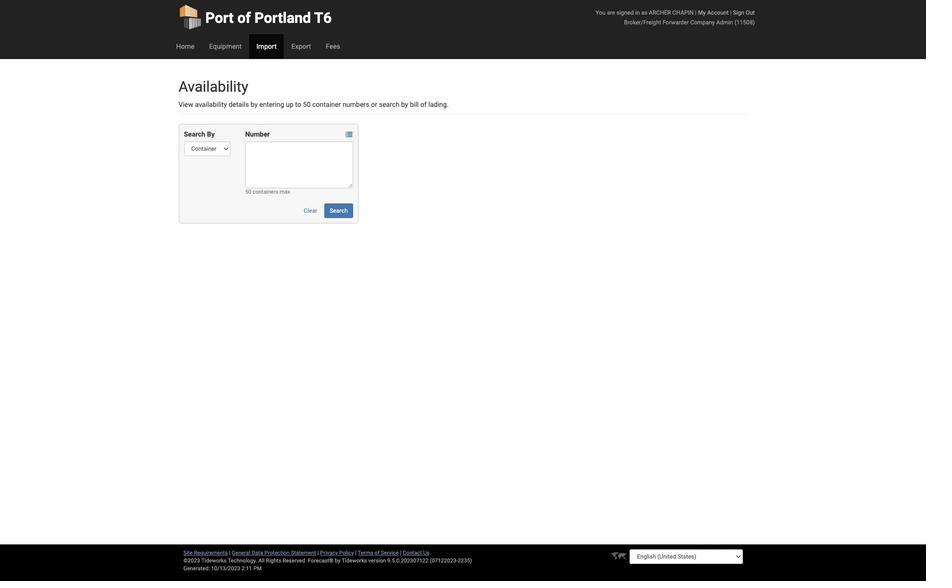 Task type: describe. For each thing, give the bounding box(es) containing it.
broker/freight
[[624, 19, 661, 26]]

search for search
[[330, 208, 348, 214]]

you
[[596, 9, 606, 16]]

1 vertical spatial 50
[[245, 189, 251, 195]]

show list image
[[346, 132, 353, 138]]

home
[[176, 43, 195, 50]]

| left sign
[[730, 9, 732, 16]]

port
[[205, 9, 234, 26]]

you are signed in as archer chapin | my account | sign out broker/freight forwarder company admin (11508)
[[596, 9, 755, 26]]

my account link
[[698, 9, 729, 16]]

port of portland t6
[[205, 9, 332, 26]]

company
[[690, 19, 715, 26]]

privacy policy link
[[320, 551, 354, 557]]

2 horizontal spatial by
[[401, 101, 408, 108]]

as
[[641, 9, 648, 16]]

policy
[[339, 551, 354, 557]]

forwarder
[[663, 19, 689, 26]]

site requirements link
[[183, 551, 228, 557]]

2 horizontal spatial of
[[421, 101, 427, 108]]

| up tideworks
[[355, 551, 357, 557]]

account
[[707, 9, 729, 16]]

generated:
[[183, 566, 210, 573]]

details
[[229, 101, 249, 108]]

view availability details by entering up to 50 container numbers or search by bill of lading.
[[179, 101, 449, 108]]

number
[[245, 130, 270, 138]]

pm
[[254, 566, 262, 573]]

export
[[291, 43, 311, 50]]

terms of service link
[[358, 551, 399, 557]]

bill
[[410, 101, 419, 108]]

tideworks
[[342, 558, 367, 565]]

9.5.0.202307122
[[387, 558, 429, 565]]

import
[[256, 43, 277, 50]]

forecast®
[[308, 558, 334, 565]]

up
[[286, 101, 294, 108]]

| up 9.5.0.202307122
[[400, 551, 401, 557]]

lading.
[[428, 101, 449, 108]]

privacy
[[320, 551, 338, 557]]

requirements
[[194, 551, 228, 557]]

2:11
[[242, 566, 252, 573]]

general data protection statement link
[[232, 551, 316, 557]]

by
[[207, 130, 215, 138]]

are
[[607, 9, 615, 16]]

site
[[183, 551, 193, 557]]

fees button
[[318, 34, 348, 59]]

or
[[371, 101, 377, 108]]

Number text field
[[245, 142, 353, 189]]

technology.
[[228, 558, 257, 565]]

contact us link
[[403, 551, 430, 557]]

statement
[[291, 551, 316, 557]]

containers
[[253, 189, 278, 195]]

container
[[312, 101, 341, 108]]

to
[[295, 101, 301, 108]]

©2023 tideworks
[[183, 558, 227, 565]]

50 containers max
[[245, 189, 290, 195]]

availability
[[179, 78, 248, 95]]



Task type: vqa. For each thing, say whether or not it's contained in the screenshot.
by to the right
yes



Task type: locate. For each thing, give the bounding box(es) containing it.
10/13/2023
[[211, 566, 240, 573]]

reserved.
[[283, 558, 307, 565]]

archer
[[649, 9, 671, 16]]

port of portland t6 link
[[179, 0, 332, 34]]

50
[[303, 101, 311, 108], [245, 189, 251, 195]]

of
[[237, 9, 251, 26], [421, 101, 427, 108], [375, 551, 380, 557]]

| left 'my'
[[695, 9, 697, 16]]

of right port
[[237, 9, 251, 26]]

of inside site requirements | general data protection statement | privacy policy | terms of service | contact us ©2023 tideworks technology. all rights reserved. forecast® by tideworks version 9.5.0.202307122 (07122023-2235) generated: 10/13/2023 2:11 pm
[[375, 551, 380, 557]]

(07122023-
[[430, 558, 458, 565]]

|
[[695, 9, 697, 16], [730, 9, 732, 16], [229, 551, 231, 557], [318, 551, 319, 557], [355, 551, 357, 557], [400, 551, 401, 557]]

import button
[[249, 34, 284, 59]]

chapin
[[673, 9, 694, 16]]

clear button
[[298, 204, 323, 218]]

max
[[280, 189, 290, 195]]

0 vertical spatial of
[[237, 9, 251, 26]]

portland
[[255, 9, 311, 26]]

| left general
[[229, 551, 231, 557]]

0 horizontal spatial by
[[251, 101, 258, 108]]

search inside button
[[330, 208, 348, 214]]

availability
[[195, 101, 227, 108]]

1 horizontal spatial of
[[375, 551, 380, 557]]

50 right to in the left of the page
[[303, 101, 311, 108]]

search
[[379, 101, 400, 108]]

home button
[[169, 34, 202, 59]]

0 vertical spatial 50
[[303, 101, 311, 108]]

1 horizontal spatial search
[[330, 208, 348, 214]]

search button
[[324, 204, 353, 218]]

export button
[[284, 34, 318, 59]]

equipment button
[[202, 34, 249, 59]]

of up version
[[375, 551, 380, 557]]

fees
[[326, 43, 340, 50]]

0 horizontal spatial 50
[[245, 189, 251, 195]]

2235)
[[458, 558, 472, 565]]

rights
[[266, 558, 281, 565]]

search for search by
[[184, 130, 205, 138]]

version
[[368, 558, 386, 565]]

site requirements | general data protection statement | privacy policy | terms of service | contact us ©2023 tideworks technology. all rights reserved. forecast® by tideworks version 9.5.0.202307122 (07122023-2235) generated: 10/13/2023 2:11 pm
[[183, 551, 472, 573]]

all
[[258, 558, 265, 565]]

50 left containers on the top
[[245, 189, 251, 195]]

general
[[232, 551, 250, 557]]

protection
[[264, 551, 290, 557]]

of right bill
[[421, 101, 427, 108]]

1 horizontal spatial 50
[[303, 101, 311, 108]]

entering
[[259, 101, 284, 108]]

sign out link
[[733, 9, 755, 16]]

by down privacy policy 'link'
[[335, 558, 341, 565]]

0 horizontal spatial of
[[237, 9, 251, 26]]

signed
[[617, 9, 634, 16]]

numbers
[[343, 101, 370, 108]]

admin
[[716, 19, 733, 26]]

by right details
[[251, 101, 258, 108]]

service
[[381, 551, 399, 557]]

search left by
[[184, 130, 205, 138]]

my
[[698, 9, 706, 16]]

1 horizontal spatial by
[[335, 558, 341, 565]]

1 vertical spatial of
[[421, 101, 427, 108]]

0 horizontal spatial search
[[184, 130, 205, 138]]

in
[[635, 9, 640, 16]]

data
[[252, 551, 263, 557]]

0 vertical spatial search
[[184, 130, 205, 138]]

contact
[[403, 551, 422, 557]]

2 vertical spatial of
[[375, 551, 380, 557]]

by inside site requirements | general data protection statement | privacy policy | terms of service | contact us ©2023 tideworks technology. all rights reserved. forecast® by tideworks version 9.5.0.202307122 (07122023-2235) generated: 10/13/2023 2:11 pm
[[335, 558, 341, 565]]

us
[[423, 551, 430, 557]]

search right the "clear" button
[[330, 208, 348, 214]]

view
[[179, 101, 193, 108]]

by left bill
[[401, 101, 408, 108]]

search
[[184, 130, 205, 138], [330, 208, 348, 214]]

clear
[[304, 208, 317, 214]]

by
[[251, 101, 258, 108], [401, 101, 408, 108], [335, 558, 341, 565]]

sign
[[733, 9, 745, 16]]

out
[[746, 9, 755, 16]]

equipment
[[209, 43, 242, 50]]

search by
[[184, 130, 215, 138]]

| up forecast®
[[318, 551, 319, 557]]

(11508)
[[735, 19, 755, 26]]

t6
[[314, 9, 332, 26]]

1 vertical spatial search
[[330, 208, 348, 214]]

terms
[[358, 551, 373, 557]]



